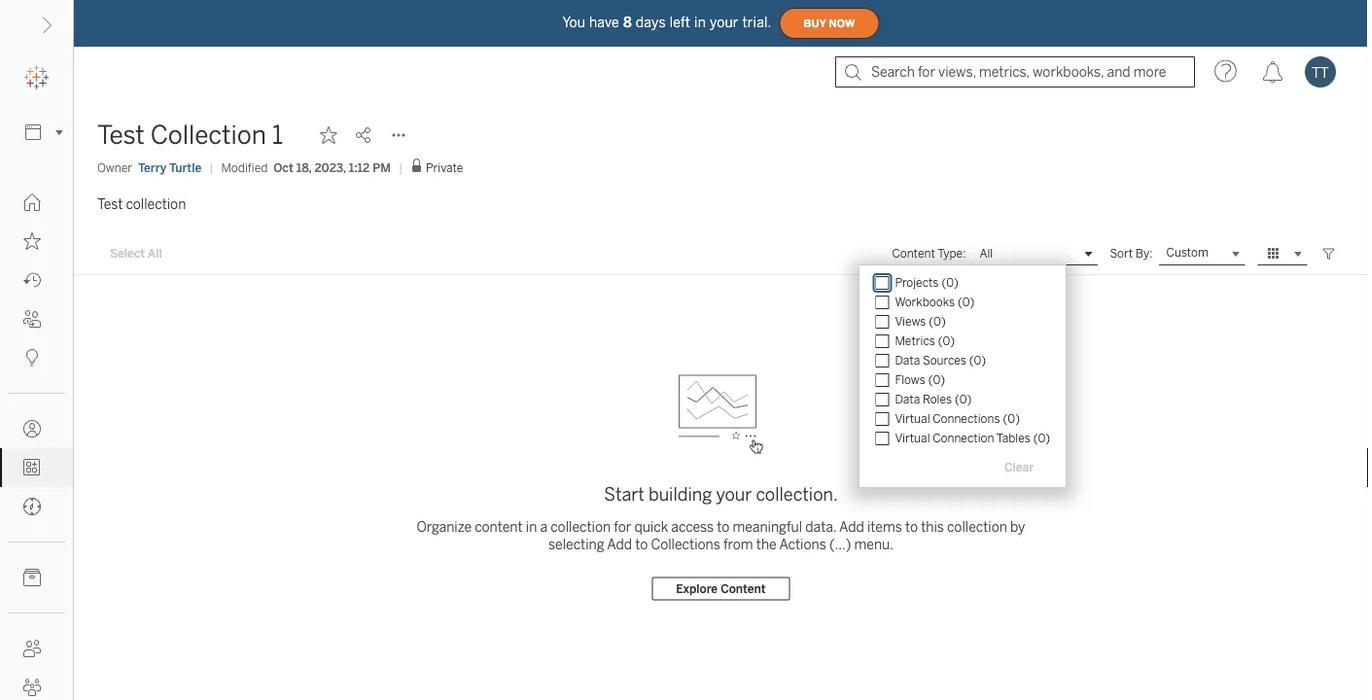 Task type: locate. For each thing, give the bounding box(es) containing it.
0 vertical spatial add
[[839, 519, 864, 535]]

Search for views, metrics, workbooks, and more text field
[[835, 56, 1195, 88]]

to
[[717, 519, 729, 535], [905, 519, 918, 535], [635, 537, 648, 553]]

) up tables
[[1015, 412, 1020, 426]]

pm
[[373, 160, 391, 175]]

( right workbooks
[[958, 295, 962, 309]]

0 horizontal spatial in
[[526, 519, 537, 535]]

1 vertical spatial test
[[97, 196, 123, 212]]

your
[[710, 14, 738, 30], [716, 484, 752, 505]]

sort
[[1110, 246, 1133, 261]]

add up the (...)
[[839, 519, 864, 535]]

collection down terry
[[126, 196, 186, 212]]

2023,
[[315, 160, 346, 175]]

0 down type:
[[946, 276, 954, 290]]

menu.
[[854, 537, 893, 553]]

navigation panel element
[[0, 58, 73, 700]]

quick
[[634, 519, 668, 535]]

content inside button
[[721, 582, 766, 596]]

( right 'projects'
[[942, 276, 946, 290]]

| right "turtle"
[[209, 160, 213, 175]]

1 vertical spatial in
[[526, 519, 537, 535]]

by
[[1010, 519, 1025, 535]]

select all
[[110, 247, 162, 261]]

0 down workbooks
[[933, 314, 941, 329]]

select
[[110, 247, 145, 261]]

1 horizontal spatial in
[[694, 14, 706, 30]]

0 up tables
[[1008, 412, 1015, 426]]

test for test collection 1
[[97, 120, 145, 150]]

trial.
[[742, 14, 772, 30]]

0 horizontal spatial to
[[635, 537, 648, 553]]

in
[[694, 14, 706, 30], [526, 519, 537, 535]]

) up sources
[[950, 334, 955, 348]]

1 horizontal spatial all
[[979, 247, 993, 261]]

collection.
[[756, 484, 838, 505]]

content type: group
[[868, 273, 1058, 448]]

you have 8 days left in your trial.
[[562, 14, 772, 30]]

1 test from the top
[[97, 120, 145, 150]]

all
[[148, 247, 162, 261], [979, 247, 993, 261]]

0 horizontal spatial add
[[607, 537, 632, 553]]

all right select
[[148, 247, 162, 261]]

0 right sources
[[974, 353, 981, 367]]

1 horizontal spatial content
[[892, 246, 935, 261]]

by:
[[1135, 246, 1153, 261]]

content
[[475, 519, 523, 535]]

your up organize content in a collection for quick access to meaningful data. add items to this collection by selecting add to collections from the actions (...) menu.
[[716, 484, 752, 505]]

data down flows
[[895, 392, 920, 406]]

0 vertical spatial virtual
[[895, 412, 930, 426]]

selecting
[[548, 537, 604, 553]]

1 vertical spatial content
[[721, 582, 766, 596]]

0
[[946, 276, 954, 290], [962, 295, 970, 309], [933, 314, 941, 329], [943, 334, 950, 348], [974, 353, 981, 367], [933, 373, 941, 387], [959, 392, 967, 406], [1008, 412, 1015, 426], [1038, 431, 1046, 445]]

type:
[[937, 246, 966, 261]]

collection
[[126, 196, 186, 212], [551, 519, 611, 535], [947, 519, 1007, 535]]

0 vertical spatial test
[[97, 120, 145, 150]]

0 horizontal spatial collection
[[126, 196, 186, 212]]

1 all from the left
[[148, 247, 162, 261]]

1 vertical spatial add
[[607, 537, 632, 553]]

to down quick
[[635, 537, 648, 553]]

0 vertical spatial content
[[892, 246, 935, 261]]

1 vertical spatial virtual
[[895, 431, 930, 445]]

0 up connections
[[959, 392, 967, 406]]

| right pm
[[399, 160, 403, 175]]

test up owner
[[97, 120, 145, 150]]

virtual
[[895, 412, 930, 426], [895, 431, 930, 445]]

access
[[671, 519, 714, 535]]

( up sources
[[938, 334, 943, 348]]

( right roles
[[955, 392, 959, 406]]

content up 'projects'
[[892, 246, 935, 261]]

sort by:
[[1110, 246, 1153, 261]]

2 horizontal spatial to
[[905, 519, 918, 535]]

content down from
[[721, 582, 766, 596]]

building
[[648, 484, 712, 505]]

|
[[209, 160, 213, 175], [399, 160, 403, 175]]

buy now
[[804, 17, 855, 29]]

collection up selecting
[[551, 519, 611, 535]]

0 horizontal spatial |
[[209, 160, 213, 175]]

1 horizontal spatial add
[[839, 519, 864, 535]]

content
[[892, 246, 935, 261], [721, 582, 766, 596]]

collection left by on the right bottom
[[947, 519, 1007, 535]]

days
[[636, 14, 666, 30]]

( right flows
[[928, 373, 933, 387]]

all right type:
[[979, 247, 993, 261]]

views
[[895, 314, 926, 329]]

(
[[942, 276, 946, 290], [958, 295, 962, 309], [929, 314, 933, 329], [938, 334, 943, 348], [969, 353, 974, 367], [928, 373, 933, 387], [955, 392, 959, 406], [1003, 412, 1008, 426], [1033, 431, 1038, 445]]

) up connections
[[967, 392, 972, 406]]

have
[[589, 14, 619, 30]]

data up flows
[[895, 353, 920, 367]]

your left trial.
[[710, 14, 738, 30]]

in right left
[[694, 14, 706, 30]]

0 right tables
[[1038, 431, 1046, 445]]

) right workbooks
[[970, 295, 975, 309]]

1 horizontal spatial collection
[[551, 519, 611, 535]]

connections
[[933, 412, 1000, 426]]

0 vertical spatial data
[[895, 353, 920, 367]]

) down sources
[[941, 373, 945, 387]]

0 horizontal spatial all
[[148, 247, 162, 261]]

test
[[97, 120, 145, 150], [97, 196, 123, 212]]

explore content button
[[652, 577, 790, 600]]

add
[[839, 519, 864, 535], [607, 537, 632, 553]]

all button
[[972, 242, 1098, 265]]

add down for
[[607, 537, 632, 553]]

in inside organize content in a collection for quick access to meaningful data. add items to this collection by selecting add to collections from the actions (...) menu.
[[526, 519, 537, 535]]

connection
[[933, 431, 994, 445]]

all inside button
[[148, 247, 162, 261]]

)
[[954, 276, 958, 290], [970, 295, 975, 309], [941, 314, 946, 329], [950, 334, 955, 348], [981, 353, 986, 367], [941, 373, 945, 387], [967, 392, 972, 406], [1015, 412, 1020, 426], [1046, 431, 1050, 445]]

1 horizontal spatial to
[[717, 519, 729, 535]]

to left this
[[905, 519, 918, 535]]

in left a
[[526, 519, 537, 535]]

) down type:
[[954, 276, 958, 290]]

oct
[[274, 160, 293, 175]]

1 horizontal spatial |
[[399, 160, 403, 175]]

2 all from the left
[[979, 247, 993, 261]]

custom
[[1166, 246, 1209, 260]]

start
[[604, 484, 645, 505]]

1 vertical spatial data
[[895, 392, 920, 406]]

terry turtle link
[[138, 159, 201, 176]]

grid view image
[[1265, 245, 1282, 262]]

to up from
[[717, 519, 729, 535]]

turtle
[[169, 160, 201, 175]]

all inside popup button
[[979, 247, 993, 261]]

2 test from the top
[[97, 196, 123, 212]]

0 horizontal spatial content
[[721, 582, 766, 596]]

0 up roles
[[933, 373, 941, 387]]

test for test collection
[[97, 196, 123, 212]]

0 vertical spatial in
[[694, 14, 706, 30]]

data
[[895, 353, 920, 367], [895, 392, 920, 406]]

test down owner
[[97, 196, 123, 212]]

0 vertical spatial your
[[710, 14, 738, 30]]

2 virtual from the top
[[895, 431, 930, 445]]

owner
[[97, 160, 132, 175]]



Task type: vqa. For each thing, say whether or not it's contained in the screenshot.
second the Virtual from the bottom
yes



Task type: describe. For each thing, give the bounding box(es) containing it.
the
[[756, 537, 777, 553]]

clear button
[[980, 456, 1058, 479]]

2 horizontal spatial collection
[[947, 519, 1007, 535]]

items
[[867, 519, 902, 535]]

) down workbooks
[[941, 314, 946, 329]]

1 | from the left
[[209, 160, 213, 175]]

collection
[[150, 120, 266, 150]]

organize
[[417, 519, 472, 535]]

you
[[562, 14, 585, 30]]

projects
[[895, 276, 939, 290]]

data.
[[805, 519, 836, 535]]

sources
[[923, 353, 966, 367]]

from
[[723, 537, 753, 553]]

tables
[[996, 431, 1030, 445]]

flows
[[895, 373, 925, 387]]

8
[[623, 14, 632, 30]]

roles
[[923, 392, 952, 406]]

workbooks
[[895, 295, 955, 309]]

test collection 1
[[97, 120, 283, 150]]

( right sources
[[969, 353, 974, 367]]

2 | from the left
[[399, 160, 403, 175]]

( down workbooks
[[929, 314, 933, 329]]

18,
[[296, 160, 312, 175]]

1 virtual from the top
[[895, 412, 930, 426]]

0 right workbooks
[[962, 295, 970, 309]]

explore content
[[676, 582, 766, 596]]

private
[[426, 161, 463, 175]]

test collection
[[97, 196, 186, 212]]

for
[[614, 519, 631, 535]]

this
[[921, 519, 944, 535]]

metrics
[[895, 334, 935, 348]]

1:12
[[349, 160, 370, 175]]

( up tables
[[1003, 412, 1008, 426]]

owner terry turtle | modified oct 18, 2023, 1:12 pm |
[[97, 160, 403, 175]]

actions
[[779, 537, 826, 553]]

terry
[[138, 160, 167, 175]]

custom button
[[1159, 242, 1246, 265]]

explore
[[676, 582, 718, 596]]

buy now button
[[779, 8, 879, 39]]

1 data from the top
[[895, 353, 920, 367]]

2 data from the top
[[895, 392, 920, 406]]

start building your collection.
[[604, 484, 838, 505]]

meaningful
[[733, 519, 802, 535]]

select all button
[[97, 242, 175, 265]]

a
[[540, 519, 547, 535]]

modified
[[221, 160, 268, 175]]

projects ( 0 ) workbooks ( 0 ) views ( 0 ) metrics ( 0 ) data sources ( 0 ) flows ( 0 ) data roles ( 0 ) virtual connections ( 0 ) virtual connection tables ( 0 )
[[895, 276, 1050, 445]]

organize content in a collection for quick access to meaningful data. add items to this collection by selecting add to collections from the actions (...) menu.
[[417, 519, 1025, 553]]

1
[[272, 120, 283, 150]]

left
[[670, 14, 690, 30]]

) right tables
[[1046, 431, 1050, 445]]

1 vertical spatial your
[[716, 484, 752, 505]]

content type:
[[892, 246, 966, 261]]

now
[[829, 17, 855, 29]]

0 up sources
[[943, 334, 950, 348]]

) right sources
[[981, 353, 986, 367]]

( right tables
[[1033, 431, 1038, 445]]

collections
[[651, 537, 720, 553]]

clear
[[1004, 461, 1034, 475]]

(...)
[[829, 537, 851, 553]]

buy
[[804, 17, 826, 29]]

main navigation. press the up and down arrow keys to access links. element
[[0, 183, 73, 700]]



